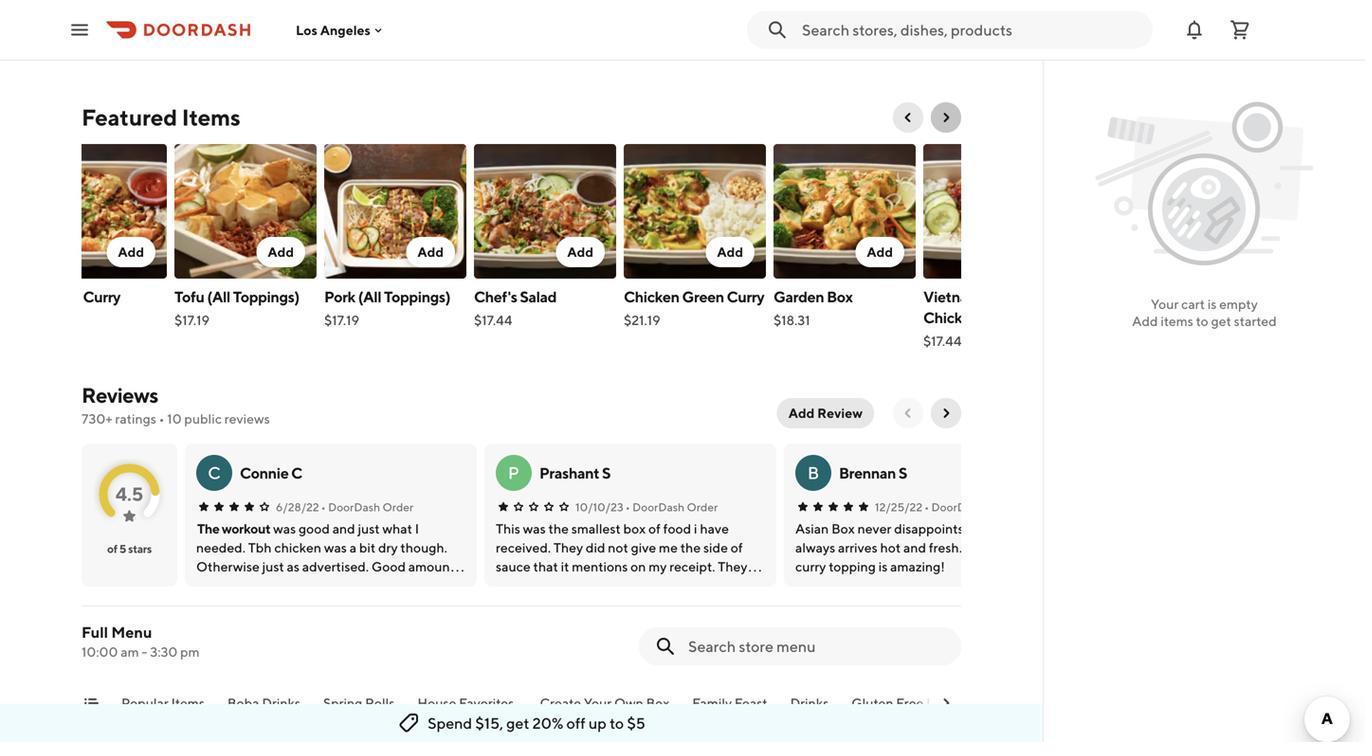 Task type: describe. For each thing, give the bounding box(es) containing it.
items
[[1161, 313, 1194, 329]]

toppings) for tofu (all toppings)
[[233, 288, 300, 306]]

started
[[1234, 313, 1277, 329]]

angeles
[[320, 22, 371, 38]]

add for chicken green curry
[[717, 244, 744, 260]]

p
[[508, 463, 520, 483]]

add button for garden box
[[856, 237, 905, 267]]

Store search: begin typing to search for stores available on DoorDash text field
[[802, 19, 1142, 40]]

add button for chef's salad
[[556, 237, 605, 267]]

of
[[107, 542, 117, 556]]

hot
[[1007, 288, 1032, 306]]

chicken green curry image
[[624, 144, 766, 279]]

add review
[[789, 405, 863, 421]]

garden
[[774, 288, 824, 306]]

green
[[682, 288, 724, 306]]

own
[[615, 696, 644, 711]]

gluten free desserts button
[[852, 694, 979, 725]]

of 5 stars
[[107, 542, 152, 556]]

$21.19
[[624, 312, 661, 328]]

featured
[[82, 104, 177, 131]]

add button for tofu (all toppings)
[[256, 237, 305, 267]]

pork
[[324, 288, 355, 306]]

4.5
[[115, 483, 143, 505]]

los
[[296, 22, 318, 38]]

scroll menu navigation right image
[[939, 696, 954, 711]]

garden box $18.31
[[774, 288, 853, 328]]

next image
[[939, 406, 954, 421]]

your inside your cart is empty add items to get started
[[1151, 296, 1179, 312]]

chicken green curry $21.19
[[624, 288, 765, 328]]

brennan s
[[839, 464, 908, 482]]

cart
[[1182, 296, 1205, 312]]

popular
[[121, 696, 169, 711]]

$17.44 inside vietnamese hot chicken $17.44
[[924, 333, 962, 349]]

spend $15, get 20% off up to $5
[[428, 715, 646, 733]]

10:00
[[82, 644, 118, 660]]

$17.19 for tofu
[[174, 312, 210, 328]]

10/10/23
[[576, 501, 624, 514]]

5
[[119, 542, 126, 556]]

public
[[184, 411, 222, 427]]

pork (all toppings) $17.19
[[324, 288, 451, 328]]

feast
[[735, 696, 768, 711]]

ratings
[[115, 411, 156, 427]]

previous button of carousel image
[[901, 110, 916, 125]]

is
[[1208, 296, 1217, 312]]

b
[[808, 463, 820, 483]]

pm
[[180, 644, 200, 660]]

add button for pork (all toppings)
[[406, 237, 455, 267]]

popular items button
[[121, 694, 205, 725]]

your cart is empty add items to get started
[[1133, 296, 1277, 329]]

featured items
[[82, 104, 241, 131]]

s for b
[[899, 464, 908, 482]]

• doordash order for p
[[626, 501, 718, 514]]

vietnamese hot chicken $17.44
[[924, 288, 1032, 349]]

the workout
[[197, 521, 271, 537]]

12/25/22
[[875, 501, 923, 514]]

boba drinks
[[228, 696, 301, 711]]

1 horizontal spatial c
[[291, 464, 302, 482]]

$15,
[[475, 715, 503, 733]]

favorites.
[[459, 696, 517, 711]]

reviews link
[[82, 383, 158, 408]]

vietnamese
[[924, 288, 1004, 306]]

garden box image
[[774, 144, 916, 279]]

0 items, open order cart image
[[1229, 18, 1252, 41]]

0 horizontal spatial c
[[208, 463, 221, 483]]

add for tofu (all toppings)
[[268, 244, 294, 260]]

previous image
[[901, 406, 916, 421]]

3:30
[[150, 644, 178, 660]]

chicken for chicken green curry $21.19
[[624, 288, 680, 306]]

pork (all toppings) image
[[324, 144, 467, 279]]

Item Search search field
[[688, 636, 946, 657]]

chicken curry
[[25, 288, 120, 306]]

show menu categories image
[[83, 696, 99, 711]]

add for pork (all toppings)
[[418, 244, 444, 260]]

add review button
[[777, 398, 874, 429]]

your inside button
[[584, 696, 612, 711]]

chicken inside vietnamese hot chicken $17.44
[[924, 309, 979, 327]]

• for b
[[925, 501, 930, 514]]

add button for chicken green curry
[[706, 237, 755, 267]]

6/28/22
[[276, 501, 319, 514]]

family feast
[[693, 696, 768, 711]]

items for featured items
[[182, 104, 241, 131]]

chef's
[[474, 288, 517, 306]]

prashant
[[540, 464, 600, 482]]

order for p
[[687, 501, 718, 514]]

notification bell image
[[1184, 18, 1206, 41]]

get inside your cart is empty add items to get started
[[1212, 313, 1232, 329]]

rolls
[[365, 696, 395, 711]]

salad
[[520, 288, 557, 306]]

box inside button
[[646, 696, 670, 711]]

featured items heading
[[82, 102, 241, 133]]

the workout button
[[197, 520, 271, 539]]

• for c
[[321, 501, 326, 514]]

stars
[[128, 542, 152, 556]]

off
[[567, 715, 586, 733]]



Task type: vqa. For each thing, say whether or not it's contained in the screenshot.
3:30
yes



Task type: locate. For each thing, give the bounding box(es) containing it.
1 toppings) from the left
[[233, 288, 300, 306]]

create
[[540, 696, 581, 711]]

box
[[827, 288, 853, 306], [646, 696, 670, 711]]

los angeles button
[[296, 22, 386, 38]]

0 horizontal spatial doordash
[[328, 501, 380, 514]]

c left connie
[[208, 463, 221, 483]]

1 (all from the left
[[207, 288, 230, 306]]

to inside your cart is empty add items to get started
[[1196, 313, 1209, 329]]

2 horizontal spatial • doordash order
[[925, 501, 1017, 514]]

toppings) left pork
[[233, 288, 300, 306]]

1 horizontal spatial your
[[1151, 296, 1179, 312]]

$17.19
[[174, 312, 210, 328], [324, 312, 359, 328]]

$17.19 inside pork (all toppings) $17.19
[[324, 312, 359, 328]]

• right 6/28/22
[[321, 501, 326, 514]]

2 (all from the left
[[358, 288, 381, 306]]

0 horizontal spatial • doordash order
[[321, 501, 414, 514]]

1 vertical spatial get
[[507, 715, 530, 733]]

items right the featured
[[182, 104, 241, 131]]

0 horizontal spatial your
[[584, 696, 612, 711]]

c
[[208, 463, 221, 483], [291, 464, 302, 482]]

prashant s
[[540, 464, 611, 482]]

boba
[[228, 696, 259, 711]]

add for garden box
[[867, 244, 893, 260]]

0 vertical spatial get
[[1212, 313, 1232, 329]]

• doordash order for c
[[321, 501, 414, 514]]

• doordash order right the 10/10/23
[[626, 501, 718, 514]]

up
[[589, 715, 607, 733]]

-
[[142, 644, 147, 660]]

$17.44 down chef's
[[474, 312, 513, 328]]

tofu (all toppings) image
[[174, 144, 317, 279]]

reviews
[[82, 383, 158, 408]]

2 order from the left
[[687, 501, 718, 514]]

1 add button from the left
[[107, 237, 156, 267]]

$17.44
[[474, 312, 513, 328], [924, 333, 962, 349]]

1 horizontal spatial order
[[687, 501, 718, 514]]

desserts
[[927, 696, 979, 711]]

chicken inside chicken green curry $21.19
[[624, 288, 680, 306]]

s up the 12/25/22 at right
[[899, 464, 908, 482]]

add for chicken curry
[[118, 244, 144, 260]]

4 add button from the left
[[556, 237, 605, 267]]

boba drinks button
[[228, 694, 301, 725]]

toppings)
[[233, 288, 300, 306], [384, 288, 451, 306]]

next button of carousel image
[[939, 110, 954, 125]]

(all right the tofu
[[207, 288, 230, 306]]

(all inside the tofu (all toppings) $17.19
[[207, 288, 230, 306]]

0 horizontal spatial to
[[610, 715, 624, 733]]

1 doordash from the left
[[328, 501, 380, 514]]

tofu
[[174, 288, 204, 306]]

(all
[[207, 288, 230, 306], [358, 288, 381, 306]]

s
[[602, 464, 611, 482], [899, 464, 908, 482]]

full menu 10:00 am - 3:30 pm
[[82, 624, 200, 660]]

doordash for c
[[328, 501, 380, 514]]

empty
[[1220, 296, 1258, 312]]

0 horizontal spatial chicken
[[25, 288, 80, 306]]

2 horizontal spatial order
[[986, 501, 1017, 514]]

1 drinks from the left
[[262, 696, 301, 711]]

(all for tofu
[[207, 288, 230, 306]]

create your own box button
[[540, 694, 670, 725]]

your
[[1151, 296, 1179, 312], [584, 696, 612, 711]]

drinks right boba
[[262, 696, 301, 711]]

1 curry from the left
[[83, 288, 120, 306]]

your up up
[[584, 696, 612, 711]]

$17.19 for pork
[[324, 312, 359, 328]]

spring
[[323, 696, 363, 711]]

family
[[693, 696, 732, 711]]

1 vertical spatial $17.44
[[924, 333, 962, 349]]

chicken for chicken curry
[[25, 288, 80, 306]]

$18.31
[[774, 312, 810, 328]]

to down the cart
[[1196, 313, 1209, 329]]

spend
[[428, 715, 472, 733]]

curry down the chicken curry image
[[83, 288, 120, 306]]

open menu image
[[68, 18, 91, 41]]

• right the 10/10/23
[[626, 501, 630, 514]]

items
[[182, 104, 241, 131], [171, 696, 205, 711]]

get right the $15,
[[507, 715, 530, 733]]

house favorites.
[[418, 696, 517, 711]]

$17.19 down the tofu
[[174, 312, 210, 328]]

5 add button from the left
[[706, 237, 755, 267]]

2 add button from the left
[[256, 237, 305, 267]]

$17.19 down pork
[[324, 312, 359, 328]]

1 horizontal spatial $17.19
[[324, 312, 359, 328]]

1 horizontal spatial get
[[1212, 313, 1232, 329]]

connie c
[[240, 464, 302, 482]]

• doordash order right 6/28/22
[[321, 501, 414, 514]]

add
[[118, 244, 144, 260], [268, 244, 294, 260], [418, 244, 444, 260], [568, 244, 594, 260], [717, 244, 744, 260], [867, 244, 893, 260], [1133, 313, 1158, 329], [789, 405, 815, 421]]

to for up
[[610, 715, 624, 733]]

• for p
[[626, 501, 630, 514]]

1 horizontal spatial curry
[[727, 288, 765, 306]]

0 horizontal spatial s
[[602, 464, 611, 482]]

drinks inside boba drinks button
[[262, 696, 301, 711]]

1 • doordash order from the left
[[321, 501, 414, 514]]

2 $17.19 from the left
[[324, 312, 359, 328]]

1 vertical spatial box
[[646, 696, 670, 711]]

doordash right 6/28/22
[[328, 501, 380, 514]]

drinks button
[[791, 694, 829, 725]]

toppings) for pork (all toppings)
[[384, 288, 451, 306]]

order
[[383, 501, 414, 514], [687, 501, 718, 514], [986, 501, 1017, 514]]

reviews
[[225, 411, 270, 427]]

1 horizontal spatial drinks
[[791, 696, 829, 711]]

2 horizontal spatial chicken
[[924, 309, 979, 327]]

$17.44 down vietnamese
[[924, 333, 962, 349]]

order for c
[[383, 501, 414, 514]]

spring rolls button
[[323, 694, 395, 725]]

add for chef's salad
[[568, 244, 594, 260]]

$17.19 inside the tofu (all toppings) $17.19
[[174, 312, 210, 328]]

0 vertical spatial your
[[1151, 296, 1179, 312]]

the
[[197, 521, 219, 537]]

doordash right the 12/25/22 at right
[[932, 501, 984, 514]]

1 horizontal spatial • doordash order
[[626, 501, 718, 514]]

2 drinks from the left
[[791, 696, 829, 711]]

2 toppings) from the left
[[384, 288, 451, 306]]

2 s from the left
[[899, 464, 908, 482]]

free
[[896, 696, 924, 711]]

workout
[[222, 521, 271, 537]]

drinks down item search search box
[[791, 696, 829, 711]]

3 doordash from the left
[[932, 501, 984, 514]]

0 horizontal spatial order
[[383, 501, 414, 514]]

house favorites. button
[[418, 694, 517, 725]]

0 vertical spatial to
[[1196, 313, 1209, 329]]

0 vertical spatial box
[[827, 288, 853, 306]]

1 order from the left
[[383, 501, 414, 514]]

• doordash order
[[321, 501, 414, 514], [626, 501, 718, 514], [925, 501, 1017, 514]]

2 doordash from the left
[[633, 501, 685, 514]]

1 vertical spatial your
[[584, 696, 612, 711]]

20%
[[533, 715, 564, 733]]

add button for chicken curry
[[107, 237, 156, 267]]

gluten free desserts
[[852, 696, 979, 711]]

review
[[818, 405, 863, 421]]

0 horizontal spatial toppings)
[[233, 288, 300, 306]]

house
[[418, 696, 456, 711]]

730+
[[82, 411, 112, 427]]

am
[[121, 644, 139, 660]]

add inside your cart is empty add items to get started
[[1133, 313, 1158, 329]]

chicken
[[25, 288, 80, 306], [624, 288, 680, 306], [924, 309, 979, 327]]

1 vertical spatial to
[[610, 715, 624, 733]]

items inside heading
[[182, 104, 241, 131]]

to for items
[[1196, 313, 1209, 329]]

chef's salad $17.44
[[474, 288, 557, 328]]

tofu (all toppings) $17.19
[[174, 288, 300, 328]]

0 horizontal spatial curry
[[83, 288, 120, 306]]

3 • doordash order from the left
[[925, 501, 1017, 514]]

items right popular
[[171, 696, 205, 711]]

menu
[[111, 624, 152, 642]]

create your own box
[[540, 696, 670, 711]]

order for b
[[986, 501, 1017, 514]]

box right garden
[[827, 288, 853, 306]]

0 horizontal spatial $17.19
[[174, 312, 210, 328]]

1 $17.19 from the left
[[174, 312, 210, 328]]

c right connie
[[291, 464, 302, 482]]

doordash right the 10/10/23
[[633, 501, 685, 514]]

box right own
[[646, 696, 670, 711]]

doordash for b
[[932, 501, 984, 514]]

• left 10
[[159, 411, 165, 427]]

spring rolls
[[323, 696, 395, 711]]

los angeles
[[296, 22, 371, 38]]

0 horizontal spatial box
[[646, 696, 670, 711]]

toppings) inside the tofu (all toppings) $17.19
[[233, 288, 300, 306]]

$17.44 inside chef's salad $17.44
[[474, 312, 513, 328]]

connie
[[240, 464, 289, 482]]

•
[[159, 411, 165, 427], [321, 501, 326, 514], [626, 501, 630, 514], [925, 501, 930, 514]]

1 horizontal spatial (all
[[358, 288, 381, 306]]

1 horizontal spatial chicken
[[624, 288, 680, 306]]

curry
[[83, 288, 120, 306], [727, 288, 765, 306]]

0 horizontal spatial get
[[507, 715, 530, 733]]

1 horizontal spatial toppings)
[[384, 288, 451, 306]]

to right up
[[610, 715, 624, 733]]

6 add button from the left
[[856, 237, 905, 267]]

brennan
[[839, 464, 896, 482]]

3 add button from the left
[[406, 237, 455, 267]]

2 • doordash order from the left
[[626, 501, 718, 514]]

full
[[82, 624, 108, 642]]

0 horizontal spatial $17.44
[[474, 312, 513, 328]]

curry right the 'green'
[[727, 288, 765, 306]]

• doordash order for b
[[925, 501, 1017, 514]]

$5
[[627, 715, 646, 733]]

chef's salad image
[[474, 144, 616, 279]]

0 horizontal spatial (all
[[207, 288, 230, 306]]

• doordash order right the 12/25/22 at right
[[925, 501, 1017, 514]]

1 horizontal spatial s
[[899, 464, 908, 482]]

toppings) right pork
[[384, 288, 451, 306]]

2 horizontal spatial doordash
[[932, 501, 984, 514]]

3 order from the left
[[986, 501, 1017, 514]]

2 curry from the left
[[727, 288, 765, 306]]

0 vertical spatial items
[[182, 104, 241, 131]]

curry inside chicken green curry $21.19
[[727, 288, 765, 306]]

1 horizontal spatial $17.44
[[924, 333, 962, 349]]

get down is
[[1212, 313, 1232, 329]]

chicken curry image
[[25, 144, 167, 279]]

1 s from the left
[[602, 464, 611, 482]]

doordash
[[328, 501, 380, 514], [633, 501, 685, 514], [932, 501, 984, 514]]

family feast button
[[693, 694, 768, 725]]

• right the 12/25/22 at right
[[925, 501, 930, 514]]

box inside garden box $18.31
[[827, 288, 853, 306]]

(all inside pork (all toppings) $17.19
[[358, 288, 381, 306]]

(all right pork
[[358, 288, 381, 306]]

your up 'items' at the right top
[[1151, 296, 1179, 312]]

s for p
[[602, 464, 611, 482]]

0 horizontal spatial drinks
[[262, 696, 301, 711]]

reviews 730+ ratings • 10 public reviews
[[82, 383, 270, 427]]

s up the 10/10/23
[[602, 464, 611, 482]]

0 vertical spatial $17.44
[[474, 312, 513, 328]]

• inside reviews 730+ ratings • 10 public reviews
[[159, 411, 165, 427]]

gluten
[[852, 696, 894, 711]]

(all for pork
[[358, 288, 381, 306]]

1 vertical spatial items
[[171, 696, 205, 711]]

items inside button
[[171, 696, 205, 711]]

items for popular items
[[171, 696, 205, 711]]

to
[[1196, 313, 1209, 329], [610, 715, 624, 733]]

1 horizontal spatial box
[[827, 288, 853, 306]]

toppings) inside pork (all toppings) $17.19
[[384, 288, 451, 306]]

1 horizontal spatial doordash
[[633, 501, 685, 514]]

doordash for p
[[633, 501, 685, 514]]

10
[[167, 411, 182, 427]]

1 horizontal spatial to
[[1196, 313, 1209, 329]]

popular items
[[121, 696, 205, 711]]



